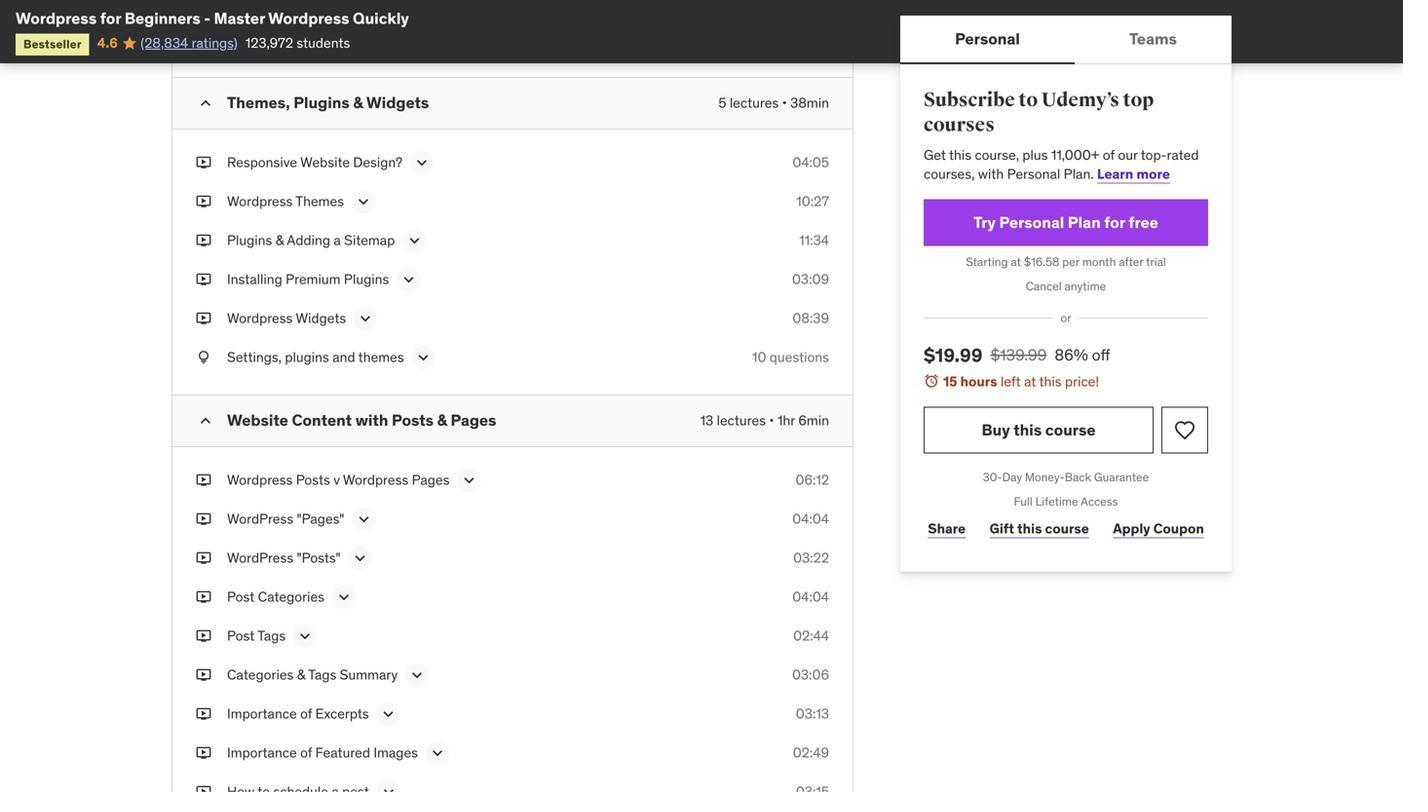 Task type: describe. For each thing, give the bounding box(es) containing it.
and
[[333, 349, 355, 366]]

courses
[[924, 113, 995, 137]]

premium
[[286, 271, 341, 288]]

xsmall image for importance of featured images
[[196, 744, 212, 763]]

wordpress for beginners - master wordpress quickly
[[16, 8, 409, 28]]

-
[[204, 8, 211, 28]]

show lecture description image for wordpress "pages"
[[354, 510, 374, 530]]

2 04:04 from the top
[[793, 589, 830, 606]]

11,000+
[[1052, 146, 1100, 164]]

$139.99
[[991, 345, 1047, 365]]

show lecture description image for wordpress widgets
[[356, 309, 376, 329]]

importance for importance of excerpts
[[227, 706, 297, 723]]

of for excerpts
[[300, 706, 312, 723]]

0 vertical spatial plugins
[[294, 93, 350, 113]]

post tags
[[227, 628, 286, 645]]

to
[[1019, 88, 1038, 112]]

1 04:04 from the top
[[793, 511, 830, 528]]

try personal plan for free
[[974, 212, 1159, 232]]

guarantee
[[1095, 470, 1150, 485]]

10
[[753, 349, 767, 366]]

xsmall image for post tags
[[196, 627, 212, 646]]

udemy's
[[1042, 88, 1120, 112]]

importance of excerpts
[[227, 706, 369, 723]]

categories & tags summary
[[227, 667, 398, 684]]

alarm image
[[924, 373, 940, 389]]

top
[[1124, 88, 1155, 112]]

gift
[[990, 520, 1015, 538]]

xsmall image for wordpress widgets
[[196, 309, 212, 328]]

wordpress for posts
[[227, 472, 293, 489]]

5 lectures • 38min
[[719, 94, 830, 112]]

or
[[1061, 311, 1072, 326]]

30-
[[983, 470, 1003, 485]]

wordpress themes
[[227, 193, 344, 210]]

access
[[1081, 494, 1119, 509]]

xsmall image for wordpress themes
[[196, 192, 212, 211]]

more
[[1137, 165, 1171, 183]]

quickly
[[353, 8, 409, 28]]

0 horizontal spatial pages
[[412, 472, 450, 489]]

(28,834 ratings)
[[141, 34, 238, 52]]

30-day money-back guarantee full lifetime access
[[983, 470, 1150, 509]]

xsmall image for wordpress "pages"
[[196, 510, 212, 529]]

plugins
[[285, 349, 329, 366]]

• for themes, plugins & widgets
[[782, 94, 787, 112]]

excerpts
[[316, 706, 369, 723]]

try
[[974, 212, 996, 232]]

settings
[[275, 31, 326, 48]]

courses,
[[924, 165, 975, 183]]

show lecture description image for wordpress themes
[[354, 192, 373, 212]]

get
[[924, 146, 947, 164]]

show lecture description image for post tags
[[296, 627, 315, 647]]

tab list containing personal
[[901, 16, 1232, 64]]

this for get
[[950, 146, 972, 164]]

left
[[1001, 373, 1021, 390]]

try personal plan for free link
[[924, 199, 1209, 246]]

trial
[[1147, 254, 1167, 270]]

post categories
[[227, 589, 325, 606]]

beginners
[[125, 8, 201, 28]]

back
[[1065, 470, 1092, 485]]

wordpress for wordpress "pages"
[[227, 511, 294, 528]]

show lecture description image for wordpress "posts"
[[351, 549, 370, 569]]

responsive website design?
[[227, 154, 403, 171]]

1 vertical spatial plugins
[[227, 232, 272, 249]]

images
[[374, 745, 418, 762]]

students
[[297, 34, 350, 52]]

themes
[[358, 349, 404, 366]]

xsmall image for wordpress "posts"
[[196, 549, 212, 568]]

03:22
[[794, 550, 830, 567]]

plan.
[[1064, 165, 1094, 183]]

full
[[1014, 494, 1033, 509]]

$16.58
[[1024, 254, 1060, 270]]

2 vertical spatial plugins
[[344, 271, 389, 288]]

installing
[[227, 271, 283, 288]]

13
[[701, 412, 714, 430]]

course for gift this course
[[1046, 520, 1090, 538]]

small image
[[196, 94, 215, 113]]

installing premium plugins
[[227, 271, 389, 288]]

lectures for themes, plugins & widgets
[[730, 94, 779, 112]]

"posts"
[[297, 550, 341, 567]]

wordpress posts v wordpress pages
[[227, 472, 450, 489]]

show lecture description image for installing premium plugins
[[399, 270, 419, 290]]

wordpress up the settings
[[268, 8, 349, 28]]

course,
[[975, 146, 1020, 164]]

buy this course
[[982, 420, 1096, 440]]

11:34
[[800, 232, 830, 249]]

themes
[[296, 193, 344, 210]]

get this course, plus 11,000+ of our top-rated courses, with personal plan.
[[924, 146, 1200, 183]]

questions
[[770, 349, 830, 366]]

share button
[[924, 510, 970, 549]]

settings, plugins and themes
[[227, 349, 404, 366]]

show lecture description image for importance of featured images
[[428, 744, 447, 764]]

wordpress right v
[[343, 472, 409, 489]]

starting
[[966, 254, 1008, 270]]

design?
[[353, 154, 403, 171]]

1 horizontal spatial widgets
[[366, 93, 429, 113]]

small image
[[196, 412, 215, 431]]

wordpress for wordpress "posts"
[[227, 550, 294, 567]]

38min
[[791, 94, 830, 112]]

master
[[214, 8, 265, 28]]

show lecture description image for settings, plugins and themes
[[414, 348, 434, 368]]

course for buy this course
[[1046, 420, 1096, 440]]

subscribe to udemy's top courses
[[924, 88, 1155, 137]]

of inside get this course, plus 11,000+ of our top-rated courses, with personal plan.
[[1103, 146, 1115, 164]]

02:44
[[794, 628, 830, 645]]

0 horizontal spatial with
[[356, 411, 389, 431]]

123,972 students
[[245, 34, 350, 52]]

apply
[[1114, 520, 1151, 538]]

1 vertical spatial for
[[1105, 212, 1126, 232]]

plugins & adding a sitemap
[[227, 232, 395, 249]]

learn
[[1098, 165, 1134, 183]]

plan
[[1068, 212, 1101, 232]]

xsmall image for wordpress posts v wordpress pages
[[196, 471, 212, 490]]

buy this course button
[[924, 407, 1154, 454]]

xsmall image for installing premium plugins
[[196, 270, 212, 289]]

gift this course link
[[986, 510, 1094, 549]]

anytime
[[1065, 279, 1107, 294]]

our
[[1119, 146, 1138, 164]]

this for buy
[[1014, 420, 1042, 440]]

0 vertical spatial website
[[300, 154, 350, 171]]

xsmall image for categories & tags summary
[[196, 666, 212, 685]]

off
[[1093, 345, 1111, 365]]



Task type: vqa. For each thing, say whether or not it's contained in the screenshot.
Volkswagen 'icon'
no



Task type: locate. For each thing, give the bounding box(es) containing it.
post
[[227, 589, 255, 606], [227, 628, 255, 645]]

for
[[100, 8, 121, 28], [1105, 212, 1126, 232]]

categories
[[258, 589, 325, 606], [227, 667, 294, 684]]

this for gift
[[1018, 520, 1043, 538]]

04:04 up 03:22
[[793, 511, 830, 528]]

buy
[[982, 420, 1011, 440]]

show lecture description image
[[412, 153, 432, 173], [354, 192, 373, 212], [405, 231, 424, 251], [399, 270, 419, 290], [414, 348, 434, 368], [460, 471, 479, 491], [351, 549, 370, 569], [296, 627, 315, 647], [408, 666, 427, 686], [379, 705, 398, 725]]

1 xsmall image from the top
[[196, 153, 212, 172]]

1 horizontal spatial with
[[979, 165, 1004, 183]]

1 vertical spatial with
[[356, 411, 389, 431]]

2 vertical spatial personal
[[1000, 212, 1065, 232]]

wishlist image
[[1174, 419, 1197, 442]]

lectures
[[730, 94, 779, 112], [717, 412, 766, 430]]

0 vertical spatial widgets
[[366, 93, 429, 113]]

1 xsmall image from the top
[[196, 30, 212, 50]]

free
[[1129, 212, 1159, 232]]

this
[[950, 146, 972, 164], [1040, 373, 1062, 390], [1014, 420, 1042, 440], [1018, 520, 1043, 538]]

wordpress for for
[[16, 8, 97, 28]]

0 vertical spatial at
[[1011, 254, 1022, 270]]

xsmall image
[[196, 153, 212, 172], [196, 192, 212, 211], [196, 231, 212, 250], [196, 309, 212, 328], [196, 348, 212, 367], [196, 588, 212, 607], [196, 666, 212, 685], [196, 705, 212, 724], [196, 783, 212, 793]]

importance down categories & tags summary
[[227, 706, 297, 723]]

04:04
[[793, 511, 830, 528], [793, 589, 830, 606]]

6 xsmall image from the top
[[196, 588, 212, 607]]

1 vertical spatial pages
[[412, 472, 450, 489]]

personal inside try personal plan for free link
[[1000, 212, 1065, 232]]

1 horizontal spatial tags
[[308, 667, 337, 684]]

website up themes
[[300, 154, 350, 171]]

1 horizontal spatial posts
[[392, 411, 434, 431]]

sitemap
[[344, 232, 395, 249]]

plugins down sitemap
[[344, 271, 389, 288]]

show lecture description image
[[356, 309, 376, 329], [354, 510, 374, 530], [334, 588, 354, 608], [428, 744, 447, 764], [379, 783, 399, 793]]

money-
[[1026, 470, 1065, 485]]

6min
[[799, 412, 830, 430]]

xsmall image
[[196, 30, 212, 50], [196, 270, 212, 289], [196, 471, 212, 490], [196, 510, 212, 529], [196, 549, 212, 568], [196, 627, 212, 646], [196, 744, 212, 763]]

personal inside get this course, plus 11,000+ of our top-rated courses, with personal plan.
[[1008, 165, 1061, 183]]

1 horizontal spatial •
[[782, 94, 787, 112]]

lectures right 13
[[717, 412, 766, 430]]

tab list
[[901, 16, 1232, 64]]

of left excerpts
[[300, 706, 312, 723]]

1 vertical spatial categories
[[227, 667, 294, 684]]

of left our
[[1103, 146, 1115, 164]]

this inside button
[[1014, 420, 1042, 440]]

categories down post tags
[[227, 667, 294, 684]]

2 wordpress from the top
[[227, 550, 294, 567]]

6 xsmall image from the top
[[196, 627, 212, 646]]

xsmall image for post categories
[[196, 588, 212, 607]]

1 horizontal spatial website
[[300, 154, 350, 171]]

0 horizontal spatial widgets
[[296, 310, 346, 327]]

summary
[[340, 667, 398, 684]]

price!
[[1066, 373, 1100, 390]]

widgets up design?
[[366, 93, 429, 113]]

importance down importance of excerpts
[[227, 745, 297, 762]]

apply coupon
[[1114, 520, 1205, 538]]

&
[[353, 93, 363, 113], [276, 232, 284, 249], [437, 411, 447, 431], [297, 667, 305, 684]]

show lecture description image for plugins & adding a sitemap
[[405, 231, 424, 251]]

5 xsmall image from the top
[[196, 549, 212, 568]]

4.6
[[97, 34, 118, 52]]

show lecture description image right images
[[428, 744, 447, 764]]

1 vertical spatial post
[[227, 628, 255, 645]]

0 vertical spatial categories
[[258, 589, 325, 606]]

show lecture description image for post categories
[[334, 588, 354, 608]]

10:27
[[797, 193, 830, 210]]

1 horizontal spatial for
[[1105, 212, 1126, 232]]

lectures for website content with posts & pages
[[717, 412, 766, 430]]

2 importance from the top
[[227, 745, 297, 762]]

course down lifetime
[[1046, 520, 1090, 538]]

importance
[[227, 706, 297, 723], [227, 745, 297, 762]]

4 xsmall image from the top
[[196, 510, 212, 529]]

at left $16.58
[[1011, 254, 1022, 270]]

wordpress up the 'wordpress "pages"'
[[227, 472, 293, 489]]

themes, plugins & widgets
[[227, 93, 429, 113]]

5 xsmall image from the top
[[196, 348, 212, 367]]

post for post categories
[[227, 589, 255, 606]]

•
[[782, 94, 787, 112], [770, 412, 775, 430]]

show lecture description image up themes on the left top of the page
[[356, 309, 376, 329]]

tags up excerpts
[[308, 667, 337, 684]]

with down course, at top right
[[979, 165, 1004, 183]]

show lecture description image down "posts"
[[334, 588, 354, 608]]

website
[[300, 154, 350, 171], [227, 411, 289, 431]]

posts down themes on the left top of the page
[[392, 411, 434, 431]]

pages
[[451, 411, 497, 431], [412, 472, 450, 489]]

0 horizontal spatial tags
[[258, 628, 286, 645]]

post up post tags
[[227, 589, 255, 606]]

1 importance from the top
[[227, 706, 297, 723]]

1 vertical spatial personal
[[1008, 165, 1061, 183]]

this inside get this course, plus 11,000+ of our top-rated courses, with personal plan.
[[950, 146, 972, 164]]

wordpress down 'installing' at the left top of the page
[[227, 310, 293, 327]]

wordpress "posts"
[[227, 550, 341, 567]]

rated
[[1167, 146, 1200, 164]]

3 xsmall image from the top
[[196, 471, 212, 490]]

1 vertical spatial of
[[300, 706, 312, 723]]

1 horizontal spatial pages
[[451, 411, 497, 431]]

learn more link
[[1098, 165, 1171, 183]]

0 vertical spatial personal
[[955, 29, 1021, 49]]

xsmall image for plugins & adding a sitemap
[[196, 231, 212, 250]]

0 horizontal spatial website
[[227, 411, 289, 431]]

0 horizontal spatial posts
[[296, 472, 330, 489]]

03:13
[[796, 706, 830, 723]]

importance for importance of featured images
[[227, 745, 297, 762]]

at right left
[[1025, 373, 1037, 390]]

2 post from the top
[[227, 628, 255, 645]]

xsmall image for responsive website design?
[[196, 153, 212, 172]]

importance of featured images
[[227, 745, 418, 762]]

post down 'post categories'
[[227, 628, 255, 645]]

posts left v
[[296, 472, 330, 489]]

for up 4.6
[[100, 8, 121, 28]]

xsmall image for settings, plugins and themes
[[196, 348, 212, 367]]

adding
[[287, 232, 330, 249]]

responsive
[[227, 154, 297, 171]]

featured
[[316, 745, 370, 762]]

at inside starting at $16.58 per month after trial cancel anytime
[[1011, 254, 1022, 270]]

0 vertical spatial pages
[[451, 411, 497, 431]]

1hr
[[778, 412, 795, 430]]

0 vertical spatial for
[[100, 8, 121, 28]]

bestseller
[[23, 36, 82, 52]]

personal inside personal button
[[955, 29, 1021, 49]]

themes,
[[227, 93, 290, 113]]

personal
[[955, 29, 1021, 49], [1008, 165, 1061, 183], [1000, 212, 1065, 232]]

lectures right 5
[[730, 94, 779, 112]]

1 vertical spatial course
[[1046, 520, 1090, 538]]

• left 1hr
[[770, 412, 775, 430]]

1 course from the top
[[1046, 420, 1096, 440]]

wordpress for themes
[[227, 193, 293, 210]]

8 xsmall image from the top
[[196, 705, 212, 724]]

1 vertical spatial posts
[[296, 472, 330, 489]]

categories down the wordpress "posts"
[[258, 589, 325, 606]]

with right content
[[356, 411, 389, 431]]

0 vertical spatial of
[[1103, 146, 1115, 164]]

1 vertical spatial 04:04
[[793, 589, 830, 606]]

wordpress
[[16, 8, 97, 28], [268, 8, 349, 28], [227, 193, 293, 210], [227, 310, 293, 327], [227, 472, 293, 489], [343, 472, 409, 489]]

1 vertical spatial lectures
[[717, 412, 766, 430]]

0 vertical spatial •
[[782, 94, 787, 112]]

show lecture description image right the "pages"
[[354, 510, 374, 530]]

wordpress up bestseller
[[16, 8, 97, 28]]

show lecture description image for wordpress posts v wordpress pages
[[460, 471, 479, 491]]

per
[[1063, 254, 1080, 270]]

wordpress for widgets
[[227, 310, 293, 327]]

• left 38min
[[782, 94, 787, 112]]

widgets up settings, plugins and themes
[[296, 310, 346, 327]]

month
[[1083, 254, 1117, 270]]

15
[[944, 373, 958, 390]]

wordpress up 'post categories'
[[227, 550, 294, 567]]

4 xsmall image from the top
[[196, 309, 212, 328]]

1 vertical spatial importance
[[227, 745, 297, 762]]

of left featured
[[300, 745, 312, 762]]

wordpress widgets
[[227, 310, 346, 327]]

show lecture description image down images
[[379, 783, 399, 793]]

1 post from the top
[[227, 589, 255, 606]]

show lecture description image for categories & tags summary
[[408, 666, 427, 686]]

for left the 'free'
[[1105, 212, 1126, 232]]

10 questions
[[753, 349, 830, 366]]

0 vertical spatial tags
[[258, 628, 286, 645]]

post for post tags
[[227, 628, 255, 645]]

7 xsmall image from the top
[[196, 744, 212, 763]]

this up courses,
[[950, 146, 972, 164]]

2 vertical spatial of
[[300, 745, 312, 762]]

top-
[[1141, 146, 1168, 164]]

apply coupon button
[[1109, 510, 1209, 549]]

at
[[1011, 254, 1022, 270], [1025, 373, 1037, 390]]

wordpress up the wordpress "posts"
[[227, 511, 294, 528]]

personal up subscribe
[[955, 29, 1021, 49]]

04:04 up 02:44
[[793, 589, 830, 606]]

this right buy
[[1014, 420, 1042, 440]]

"pages"
[[297, 511, 345, 528]]

course up back on the bottom of the page
[[1046, 420, 1096, 440]]

subscribe
[[924, 88, 1016, 112]]

settings,
[[227, 349, 282, 366]]

2 xsmall image from the top
[[196, 192, 212, 211]]

1 wordpress from the top
[[227, 511, 294, 528]]

7 xsmall image from the top
[[196, 666, 212, 685]]

plugins down students
[[294, 93, 350, 113]]

0 horizontal spatial at
[[1011, 254, 1022, 270]]

86%
[[1055, 345, 1089, 365]]

0 vertical spatial course
[[1046, 420, 1096, 440]]

03:06
[[793, 667, 830, 684]]

0 vertical spatial post
[[227, 589, 255, 606]]

this left price!
[[1040, 373, 1062, 390]]

wordpress down responsive
[[227, 193, 293, 210]]

3 xsmall image from the top
[[196, 231, 212, 250]]

widgets
[[366, 93, 429, 113], [296, 310, 346, 327]]

123,972
[[245, 34, 294, 52]]

personal up $16.58
[[1000, 212, 1065, 232]]

1 vertical spatial widgets
[[296, 310, 346, 327]]

xsmall image for importance of excerpts
[[196, 705, 212, 724]]

0 horizontal spatial •
[[770, 412, 775, 430]]

5
[[719, 94, 727, 112]]

show lecture description image for responsive website design?
[[412, 153, 432, 173]]

15 hours left at this price!
[[944, 373, 1100, 390]]

personal down plus
[[1008, 165, 1061, 183]]

2 xsmall image from the top
[[196, 270, 212, 289]]

with inside get this course, plus 11,000+ of our top-rated courses, with personal plan.
[[979, 165, 1004, 183]]

0 vertical spatial with
[[979, 165, 1004, 183]]

website right small image
[[227, 411, 289, 431]]

0 vertical spatial lectures
[[730, 94, 779, 112]]

0 vertical spatial wordpress
[[227, 511, 294, 528]]

1 vertical spatial wordpress
[[227, 550, 294, 567]]

of for featured
[[300, 745, 312, 762]]

0 vertical spatial posts
[[392, 411, 434, 431]]

1 vertical spatial at
[[1025, 373, 1037, 390]]

show lecture description image for importance of excerpts
[[379, 705, 398, 725]]

1 vertical spatial •
[[770, 412, 775, 430]]

$19.99 $139.99 86% off
[[924, 344, 1111, 367]]

1 vertical spatial website
[[227, 411, 289, 431]]

privacy
[[227, 31, 271, 48]]

course
[[1046, 420, 1096, 440], [1046, 520, 1090, 538]]

2 course from the top
[[1046, 520, 1090, 538]]

plugins up 'installing' at the left top of the page
[[227, 232, 272, 249]]

08:39
[[793, 310, 830, 327]]

lifetime
[[1036, 494, 1079, 509]]

• for website content with posts & pages
[[770, 412, 775, 430]]

website content with posts & pages
[[227, 411, 497, 431]]

0 horizontal spatial for
[[100, 8, 121, 28]]

9 xsmall image from the top
[[196, 783, 212, 793]]

1 vertical spatial tags
[[308, 667, 337, 684]]

wordpress
[[227, 511, 294, 528], [227, 550, 294, 567]]

03:09
[[793, 271, 830, 288]]

course inside button
[[1046, 420, 1096, 440]]

1 horizontal spatial at
[[1025, 373, 1037, 390]]

ratings)
[[192, 34, 238, 52]]

0 vertical spatial importance
[[227, 706, 297, 723]]

a
[[334, 232, 341, 249]]

0 vertical spatial 04:04
[[793, 511, 830, 528]]

this right gift
[[1018, 520, 1043, 538]]

share
[[928, 520, 966, 538]]

tags down 'post categories'
[[258, 628, 286, 645]]



